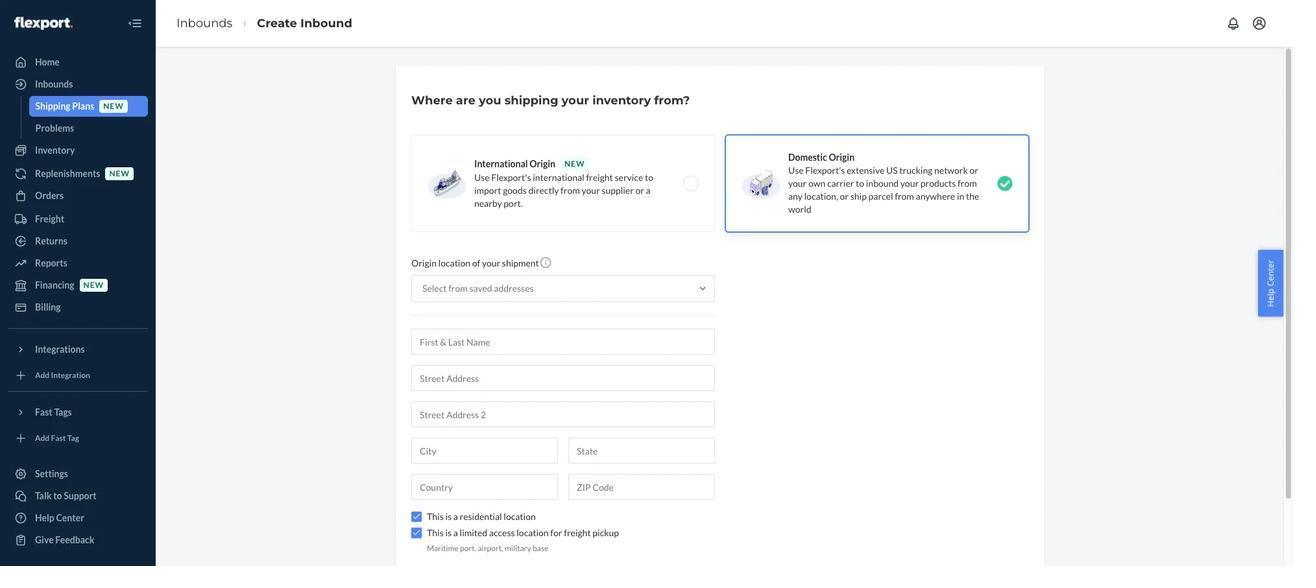 Task type: describe. For each thing, give the bounding box(es) containing it.
pickup
[[593, 528, 619, 539]]

fast tags button
[[8, 402, 148, 423]]

inventory
[[35, 145, 75, 156]]

feedback
[[55, 535, 94, 546]]

trucking
[[899, 165, 933, 176]]

Country text field
[[411, 474, 558, 500]]

you
[[479, 93, 501, 108]]

nearby
[[474, 198, 502, 209]]

problems link
[[29, 118, 148, 139]]

talk to support
[[35, 491, 96, 502]]

origin location of your shipment
[[411, 258, 539, 269]]

select
[[422, 283, 447, 294]]

use flexport's international freight service to import goods directly from your supplier or a nearby port.
[[474, 172, 653, 209]]

0 horizontal spatial origin
[[411, 258, 437, 269]]

plans
[[72, 101, 94, 112]]

inbounds inside breadcrumbs navigation
[[176, 16, 233, 30]]

where
[[411, 93, 453, 108]]

help center inside button
[[1265, 260, 1277, 307]]

center inside "link"
[[56, 513, 84, 524]]

goods
[[503, 185, 527, 196]]

settings link
[[8, 464, 148, 485]]

select from saved addresses
[[422, 283, 534, 294]]

0 horizontal spatial inbounds link
[[8, 74, 148, 95]]

extensive
[[847, 165, 885, 176]]

flexport's
[[491, 172, 531, 183]]

flexport logo image
[[14, 17, 73, 30]]

orders
[[35, 190, 64, 201]]

from inside use flexport's international freight service to import goods directly from your supplier or a nearby port.
[[561, 185, 580, 196]]

international
[[533, 172, 584, 183]]

0 vertical spatial location
[[438, 258, 470, 269]]

military
[[505, 544, 531, 553]]

billing link
[[8, 297, 148, 318]]

network
[[934, 165, 968, 176]]

saved
[[469, 283, 492, 294]]

residential
[[460, 511, 502, 522]]

breadcrumbs navigation
[[166, 4, 363, 42]]

tags
[[54, 407, 72, 418]]

in
[[957, 191, 964, 202]]

settings
[[35, 468, 68, 479]]

home
[[35, 56, 60, 67]]

add for add fast tag
[[35, 434, 49, 443]]

shipping plans
[[35, 101, 94, 112]]

replenishments
[[35, 168, 100, 179]]

help center button
[[1258, 250, 1283, 317]]

talk to support button
[[8, 486, 148, 507]]

Street Address 2 text field
[[411, 402, 715, 428]]

Street Address text field
[[411, 365, 715, 391]]

1 horizontal spatial inbounds link
[[176, 16, 233, 30]]

products
[[921, 178, 956, 189]]

financing
[[35, 280, 74, 291]]

help center inside "link"
[[35, 513, 84, 524]]

shipment
[[502, 258, 539, 269]]

a for this is a residential location
[[453, 511, 458, 522]]

1 vertical spatial location
[[504, 511, 536, 522]]

tag
[[67, 434, 79, 443]]

new for financing
[[83, 281, 104, 290]]

the
[[966, 191, 979, 202]]

from?
[[654, 93, 690, 108]]

origin for international
[[530, 158, 555, 169]]

us
[[886, 165, 898, 176]]

fast inside the add fast tag link
[[51, 434, 66, 443]]

First & Last Name text field
[[411, 329, 715, 355]]

inbound
[[866, 178, 899, 189]]

add fast tag link
[[8, 428, 148, 449]]

ZIP Code text field
[[568, 474, 715, 500]]

1 vertical spatial freight
[[564, 528, 591, 539]]

add integration
[[35, 371, 90, 380]]

to inside talk to support button
[[53, 491, 62, 502]]

give feedback button
[[8, 530, 148, 551]]

inbound
[[300, 16, 352, 30]]

new for shipping plans
[[103, 101, 124, 111]]

anywhere
[[916, 191, 955, 202]]

check circle image
[[997, 176, 1013, 191]]

create
[[257, 16, 297, 30]]

flexport's
[[805, 165, 845, 176]]

airport,
[[478, 544, 503, 553]]

center inside button
[[1265, 260, 1277, 286]]

parcel
[[869, 191, 893, 202]]

integration
[[51, 371, 90, 380]]

2 vertical spatial location
[[517, 528, 549, 539]]

any
[[788, 191, 803, 202]]

domestic origin use flexport's extensive us trucking network or your own carrier to inbound your products from any location, or ship parcel from anywhere in the world
[[788, 152, 979, 215]]

reports
[[35, 258, 67, 269]]

this is a limited access location for freight pickup
[[427, 528, 619, 539]]

help center link
[[8, 508, 148, 529]]

international
[[474, 158, 528, 169]]

returns link
[[8, 231, 148, 252]]

own
[[808, 178, 825, 189]]

home link
[[8, 52, 148, 73]]

from up the
[[958, 178, 977, 189]]

limited
[[460, 528, 487, 539]]



Task type: vqa. For each thing, say whether or not it's contained in the screenshot.
the top center
yes



Task type: locate. For each thing, give the bounding box(es) containing it.
freight right for
[[564, 528, 591, 539]]

1 vertical spatial center
[[56, 513, 84, 524]]

0 horizontal spatial to
[[53, 491, 62, 502]]

use down the domestic
[[788, 165, 804, 176]]

to right service
[[645, 172, 653, 183]]

0 vertical spatial this
[[427, 511, 444, 522]]

freight link
[[8, 209, 148, 230]]

location up this is a limited access location for freight pickup
[[504, 511, 536, 522]]

add down fast tags
[[35, 434, 49, 443]]

2 horizontal spatial origin
[[829, 152, 855, 163]]

add
[[35, 371, 49, 380], [35, 434, 49, 443]]

access
[[489, 528, 515, 539]]

0 horizontal spatial use
[[474, 172, 490, 183]]

use
[[788, 165, 804, 176], [474, 172, 490, 183]]

1 vertical spatial help
[[35, 513, 54, 524]]

maritime port, airport, military base
[[427, 544, 548, 553]]

1 add from the top
[[35, 371, 49, 380]]

new for replenishments
[[109, 169, 130, 179]]

for
[[550, 528, 562, 539]]

1 vertical spatial help center
[[35, 513, 84, 524]]

this for this is a limited access location for freight pickup
[[427, 528, 444, 539]]

is for residential
[[445, 511, 452, 522]]

freight
[[586, 172, 613, 183], [564, 528, 591, 539]]

your
[[562, 93, 589, 108], [788, 178, 807, 189], [900, 178, 919, 189], [582, 185, 600, 196], [482, 258, 500, 269]]

problems
[[35, 123, 74, 134]]

this for this is a residential location
[[427, 511, 444, 522]]

give
[[35, 535, 54, 546]]

use inside domestic origin use flexport's extensive us trucking network or your own carrier to inbound your products from any location, or ship parcel from anywhere in the world
[[788, 165, 804, 176]]

a left limited
[[453, 528, 458, 539]]

your up "any"
[[788, 178, 807, 189]]

world
[[788, 204, 811, 215]]

origin
[[829, 152, 855, 163], [530, 158, 555, 169], [411, 258, 437, 269]]

of
[[472, 258, 480, 269]]

1 vertical spatial inbounds link
[[8, 74, 148, 95]]

import
[[474, 185, 501, 196]]

freight
[[35, 213, 64, 225]]

inventory
[[592, 93, 651, 108]]

inbounds
[[176, 16, 233, 30], [35, 79, 73, 90]]

a inside use flexport's international freight service to import goods directly from your supplier or a nearby port.
[[646, 185, 651, 196]]

supplier
[[602, 185, 634, 196]]

help inside "link"
[[35, 513, 54, 524]]

0 vertical spatial is
[[445, 511, 452, 522]]

new
[[103, 101, 124, 111], [564, 159, 585, 169], [109, 169, 130, 179], [83, 281, 104, 290]]

new up international
[[564, 159, 585, 169]]

0 vertical spatial fast
[[35, 407, 52, 418]]

port,
[[460, 544, 476, 553]]

1 horizontal spatial help
[[1265, 288, 1277, 307]]

1 vertical spatial inbounds
[[35, 79, 73, 90]]

or
[[970, 165, 978, 176], [636, 185, 644, 196], [840, 191, 849, 202]]

add integration link
[[8, 365, 148, 386]]

1 vertical spatial add
[[35, 434, 49, 443]]

ship
[[850, 191, 867, 202]]

your right of on the top left of the page
[[482, 258, 500, 269]]

1 horizontal spatial center
[[1265, 260, 1277, 286]]

is for limited
[[445, 528, 452, 539]]

help inside button
[[1265, 288, 1277, 307]]

create inbound link
[[257, 16, 352, 30]]

to inside domestic origin use flexport's extensive us trucking network or your own carrier to inbound your products from any location, or ship parcel from anywhere in the world
[[856, 178, 864, 189]]

new for international origin
[[564, 159, 585, 169]]

center
[[1265, 260, 1277, 286], [56, 513, 84, 524]]

fast
[[35, 407, 52, 418], [51, 434, 66, 443]]

1 horizontal spatial inbounds
[[176, 16, 233, 30]]

2 horizontal spatial to
[[856, 178, 864, 189]]

add fast tag
[[35, 434, 79, 443]]

2 vertical spatial a
[[453, 528, 458, 539]]

from down international
[[561, 185, 580, 196]]

shipping
[[505, 93, 558, 108]]

integrations button
[[8, 339, 148, 360]]

a right supplier
[[646, 185, 651, 196]]

where are you shipping your inventory from?
[[411, 93, 690, 108]]

port.
[[504, 198, 523, 209]]

or down service
[[636, 185, 644, 196]]

2 this from the top
[[427, 528, 444, 539]]

1 vertical spatial fast
[[51, 434, 66, 443]]

close navigation image
[[127, 16, 143, 31]]

0 horizontal spatial center
[[56, 513, 84, 524]]

to inside use flexport's international freight service to import goods directly from your supplier or a nearby port.
[[645, 172, 653, 183]]

1 horizontal spatial to
[[645, 172, 653, 183]]

0 vertical spatial inbounds link
[[176, 16, 233, 30]]

maritime
[[427, 544, 459, 553]]

origin for domestic
[[829, 152, 855, 163]]

origin up international
[[530, 158, 555, 169]]

fast left tag on the left
[[51, 434, 66, 443]]

your inside use flexport's international freight service to import goods directly from your supplier or a nearby port.
[[582, 185, 600, 196]]

origin inside domestic origin use flexport's extensive us trucking network or your own carrier to inbound your products from any location, or ship parcel from anywhere in the world
[[829, 152, 855, 163]]

location up base
[[517, 528, 549, 539]]

2 horizontal spatial or
[[970, 165, 978, 176]]

to right talk
[[53, 491, 62, 502]]

None checkbox
[[411, 512, 422, 522], [411, 528, 422, 539], [411, 512, 422, 522], [411, 528, 422, 539]]

State text field
[[568, 438, 715, 464]]

1 vertical spatial this
[[427, 528, 444, 539]]

or right network in the top right of the page
[[970, 165, 978, 176]]

service
[[615, 172, 643, 183]]

help
[[1265, 288, 1277, 307], [35, 513, 54, 524]]

a for this is a limited access location for freight pickup
[[453, 528, 458, 539]]

1 horizontal spatial origin
[[530, 158, 555, 169]]

freight inside use flexport's international freight service to import goods directly from your supplier or a nearby port.
[[586, 172, 613, 183]]

0 horizontal spatial help
[[35, 513, 54, 524]]

are
[[456, 93, 476, 108]]

location,
[[804, 191, 838, 202]]

fast inside fast tags dropdown button
[[35, 407, 52, 418]]

0 vertical spatial help
[[1265, 288, 1277, 307]]

from left saved
[[448, 283, 468, 294]]

orders link
[[8, 186, 148, 206]]

1 vertical spatial a
[[453, 511, 458, 522]]

carrier
[[827, 178, 854, 189]]

fast tags
[[35, 407, 72, 418]]

add for add integration
[[35, 371, 49, 380]]

new right plans at the left
[[103, 101, 124, 111]]

new up orders link
[[109, 169, 130, 179]]

2 is from the top
[[445, 528, 452, 539]]

0 vertical spatial a
[[646, 185, 651, 196]]

from
[[958, 178, 977, 189], [561, 185, 580, 196], [895, 191, 914, 202], [448, 283, 468, 294]]

base
[[533, 544, 548, 553]]

0 horizontal spatial inbounds
[[35, 79, 73, 90]]

your right shipping
[[562, 93, 589, 108]]

inventory link
[[8, 140, 148, 161]]

location
[[438, 258, 470, 269], [504, 511, 536, 522], [517, 528, 549, 539]]

0 vertical spatial center
[[1265, 260, 1277, 286]]

open notifications image
[[1226, 16, 1241, 31]]

shipping
[[35, 101, 70, 112]]

addresses
[[494, 283, 534, 294]]

2 add from the top
[[35, 434, 49, 443]]

1 vertical spatial is
[[445, 528, 452, 539]]

0 vertical spatial help center
[[1265, 260, 1277, 307]]

1 horizontal spatial or
[[840, 191, 849, 202]]

this is a residential location
[[427, 511, 536, 522]]

support
[[64, 491, 96, 502]]

City text field
[[411, 438, 558, 464]]

your left supplier
[[582, 185, 600, 196]]

talk
[[35, 491, 52, 502]]

new down reports link
[[83, 281, 104, 290]]

freight up supplier
[[586, 172, 613, 183]]

use inside use flexport's international freight service to import goods directly from your supplier or a nearby port.
[[474, 172, 490, 183]]

origin up the select
[[411, 258, 437, 269]]

1 horizontal spatial help center
[[1265, 260, 1277, 307]]

inbounds link
[[176, 16, 233, 30], [8, 74, 148, 95]]

create inbound
[[257, 16, 352, 30]]

or down carrier
[[840, 191, 849, 202]]

international origin
[[474, 158, 555, 169]]

integrations
[[35, 344, 85, 355]]

1 horizontal spatial use
[[788, 165, 804, 176]]

1 is from the top
[[445, 511, 452, 522]]

0 horizontal spatial or
[[636, 185, 644, 196]]

your down the trucking
[[900, 178, 919, 189]]

1 this from the top
[[427, 511, 444, 522]]

domestic
[[788, 152, 827, 163]]

returns
[[35, 236, 67, 247]]

0 horizontal spatial help center
[[35, 513, 84, 524]]

billing
[[35, 302, 61, 313]]

0 vertical spatial inbounds
[[176, 16, 233, 30]]

location left of on the top left of the page
[[438, 258, 470, 269]]

0 vertical spatial add
[[35, 371, 49, 380]]

or inside use flexport's international freight service to import goods directly from your supplier or a nearby port.
[[636, 185, 644, 196]]

origin up flexport's
[[829, 152, 855, 163]]

help center
[[1265, 260, 1277, 307], [35, 513, 84, 524]]

open account menu image
[[1252, 16, 1267, 31]]

this
[[427, 511, 444, 522], [427, 528, 444, 539]]

from right parcel
[[895, 191, 914, 202]]

a left residential
[[453, 511, 458, 522]]

a
[[646, 185, 651, 196], [453, 511, 458, 522], [453, 528, 458, 539]]

to
[[645, 172, 653, 183], [856, 178, 864, 189], [53, 491, 62, 502]]

give feedback
[[35, 535, 94, 546]]

0 vertical spatial freight
[[586, 172, 613, 183]]

use up import
[[474, 172, 490, 183]]

directly
[[528, 185, 559, 196]]

add left the 'integration'
[[35, 371, 49, 380]]

reports link
[[8, 253, 148, 274]]

fast left the tags
[[35, 407, 52, 418]]

to up ship at the right top of page
[[856, 178, 864, 189]]



